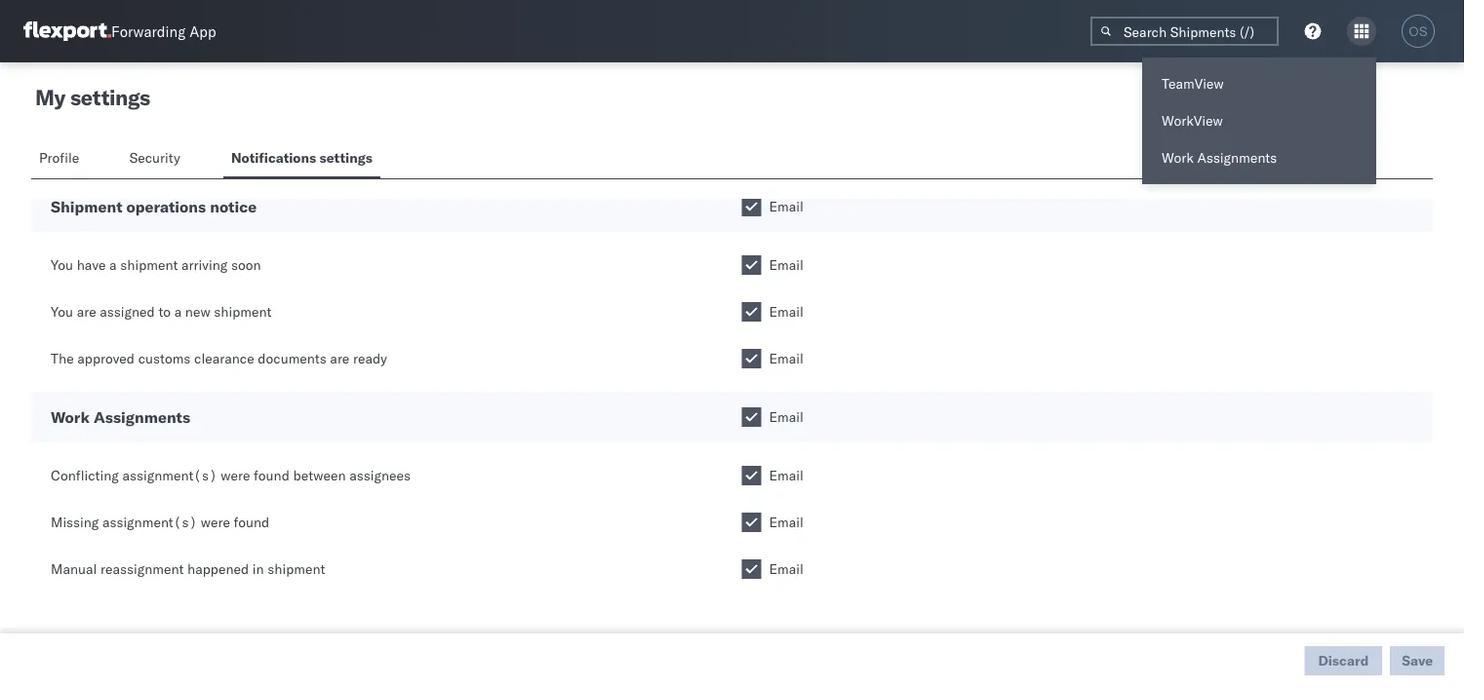 Task type: locate. For each thing, give the bounding box(es) containing it.
assignment(s) for missing
[[102, 514, 197, 531]]

0 vertical spatial you
[[51, 257, 73, 274]]

2 vertical spatial shipment
[[268, 561, 325, 578]]

1 you from the top
[[51, 257, 73, 274]]

assignments down workview 'link'
[[1197, 149, 1277, 166]]

0 horizontal spatial settings
[[70, 84, 150, 111]]

ready
[[353, 350, 387, 367]]

assignment(s)
[[122, 467, 217, 484], [102, 514, 197, 531]]

documents
[[258, 350, 327, 367]]

1 vertical spatial work
[[51, 408, 90, 427]]

assignment(s) up reassignment
[[102, 514, 197, 531]]

assignment(s) for conflicting
[[122, 467, 217, 484]]

os button
[[1396, 9, 1441, 54]]

work assignments
[[1162, 149, 1277, 166], [51, 408, 190, 427]]

1 vertical spatial a
[[174, 303, 182, 320]]

are
[[77, 303, 96, 320], [330, 350, 350, 367]]

a right have
[[109, 257, 117, 274]]

shipment right new
[[214, 303, 272, 320]]

found for missing assignment(s) were found
[[234, 514, 270, 531]]

the
[[51, 350, 74, 367]]

a
[[109, 257, 117, 274], [174, 303, 182, 320]]

1 vertical spatial assignment(s)
[[102, 514, 197, 531]]

notifications settings button
[[223, 140, 380, 179]]

assignment(s) up "missing assignment(s) were found"
[[122, 467, 217, 484]]

shipment up "you are assigned to a new shipment"
[[120, 257, 178, 274]]

manual reassignment happened in shipment
[[51, 561, 325, 578]]

customs
[[138, 350, 191, 367]]

settings for notifications settings
[[319, 149, 372, 166]]

you up the
[[51, 303, 73, 320]]

have
[[77, 257, 106, 274]]

2 you from the top
[[51, 303, 73, 320]]

os
[[1409, 24, 1428, 39]]

forwarding
[[111, 22, 186, 40]]

0 horizontal spatial are
[[77, 303, 96, 320]]

email for the approved customs clearance documents are ready
[[769, 350, 804, 367]]

work down the
[[51, 408, 90, 427]]

shipment
[[120, 257, 178, 274], [214, 303, 272, 320], [268, 561, 325, 578]]

work assignments down approved
[[51, 408, 190, 427]]

0 vertical spatial assignments
[[1197, 149, 1277, 166]]

email for you have a shipment arriving soon
[[769, 257, 804, 274]]

1 horizontal spatial work assignments
[[1162, 149, 1277, 166]]

are left ready
[[330, 350, 350, 367]]

1 vertical spatial are
[[330, 350, 350, 367]]

email
[[769, 198, 804, 215], [769, 257, 804, 274], [769, 303, 804, 320], [769, 350, 804, 367], [769, 409, 804, 426], [769, 467, 804, 484], [769, 514, 804, 531], [769, 561, 804, 578]]

shipment operations notice
[[51, 197, 257, 217]]

work
[[1162, 149, 1194, 166], [51, 408, 90, 427]]

clearance
[[194, 350, 254, 367]]

assigned
[[100, 303, 155, 320]]

5 email from the top
[[769, 409, 804, 426]]

app
[[189, 22, 216, 40]]

6 email from the top
[[769, 467, 804, 484]]

reassignment
[[101, 561, 184, 578]]

assignments down customs
[[94, 408, 190, 427]]

missing assignment(s) were found
[[51, 514, 270, 531]]

1 vertical spatial were
[[201, 514, 230, 531]]

were
[[221, 467, 250, 484], [201, 514, 230, 531]]

0 vertical spatial were
[[221, 467, 250, 484]]

1 horizontal spatial settings
[[319, 149, 372, 166]]

0 vertical spatial work
[[1162, 149, 1194, 166]]

0 vertical spatial are
[[77, 303, 96, 320]]

1 vertical spatial settings
[[319, 149, 372, 166]]

shipment
[[51, 197, 122, 217]]

work down 'workview'
[[1162, 149, 1194, 166]]

were up happened
[[201, 514, 230, 531]]

conflicting assignment(s) were found between assignees
[[51, 467, 411, 484]]

you
[[51, 257, 73, 274], [51, 303, 73, 320]]

1 horizontal spatial assignments
[[1197, 149, 1277, 166]]

shipment right "in"
[[268, 561, 325, 578]]

are left assigned
[[77, 303, 96, 320]]

you for you are assigned to a new shipment
[[51, 303, 73, 320]]

0 vertical spatial found
[[254, 467, 290, 484]]

assignments
[[1197, 149, 1277, 166], [94, 408, 190, 427]]

found up "in"
[[234, 514, 270, 531]]

happened
[[187, 561, 249, 578]]

you left have
[[51, 257, 73, 274]]

operations
[[126, 197, 206, 217]]

0 horizontal spatial a
[[109, 257, 117, 274]]

found
[[254, 467, 290, 484], [234, 514, 270, 531]]

were left between
[[221, 467, 250, 484]]

2 email from the top
[[769, 257, 804, 274]]

8 email from the top
[[769, 561, 804, 578]]

notice
[[210, 197, 257, 217]]

my settings
[[35, 84, 150, 111]]

settings right notifications on the top
[[319, 149, 372, 166]]

the approved customs clearance documents are ready
[[51, 350, 387, 367]]

3 email from the top
[[769, 303, 804, 320]]

to
[[158, 303, 171, 320]]

found left between
[[254, 467, 290, 484]]

were for conflicting
[[221, 467, 250, 484]]

0 horizontal spatial work
[[51, 408, 90, 427]]

None checkbox
[[742, 256, 761, 275], [742, 302, 761, 322], [742, 408, 761, 427], [742, 513, 761, 533], [742, 256, 761, 275], [742, 302, 761, 322], [742, 408, 761, 427], [742, 513, 761, 533]]

None checkbox
[[742, 197, 761, 217], [742, 349, 761, 369], [742, 466, 761, 486], [742, 560, 761, 579], [742, 197, 761, 217], [742, 349, 761, 369], [742, 466, 761, 486], [742, 560, 761, 579]]

manual
[[51, 561, 97, 578]]

work assignments down 'workview'
[[1162, 149, 1277, 166]]

0 vertical spatial settings
[[70, 84, 150, 111]]

profile
[[39, 149, 79, 166]]

settings inside button
[[319, 149, 372, 166]]

4 email from the top
[[769, 350, 804, 367]]

settings right my
[[70, 84, 150, 111]]

notifications settings
[[231, 149, 372, 166]]

work assignments link
[[1142, 139, 1376, 177]]

7 email from the top
[[769, 514, 804, 531]]

settings
[[70, 84, 150, 111], [319, 149, 372, 166]]

0 vertical spatial assignment(s)
[[122, 467, 217, 484]]

1 vertical spatial work assignments
[[51, 408, 190, 427]]

email for work assignments
[[769, 409, 804, 426]]

in
[[252, 561, 264, 578]]

1 vertical spatial assignments
[[94, 408, 190, 427]]

1 email from the top
[[769, 198, 804, 215]]

a right to
[[174, 303, 182, 320]]

1 vertical spatial found
[[234, 514, 270, 531]]

1 vertical spatial you
[[51, 303, 73, 320]]



Task type: vqa. For each thing, say whether or not it's contained in the screenshot.
list box
no



Task type: describe. For each thing, give the bounding box(es) containing it.
email for shipment operations notice
[[769, 198, 804, 215]]

found for conflicting assignment(s) were found between assignees
[[254, 467, 290, 484]]

soon
[[231, 257, 261, 274]]

conflicting
[[51, 467, 119, 484]]

you for you have a shipment arriving soon
[[51, 257, 73, 274]]

teamview link
[[1142, 65, 1376, 102]]

1 horizontal spatial a
[[174, 303, 182, 320]]

0 horizontal spatial assignments
[[94, 408, 190, 427]]

settings for my settings
[[70, 84, 150, 111]]

you are assigned to a new shipment
[[51, 303, 272, 320]]

email for you are assigned to a new shipment
[[769, 303, 804, 320]]

security
[[129, 149, 180, 166]]

missing
[[51, 514, 99, 531]]

email for conflicting assignment(s) were found between assignees
[[769, 467, 804, 484]]

email for missing assignment(s) were found
[[769, 514, 804, 531]]

were for missing
[[201, 514, 230, 531]]

forwarding app link
[[23, 21, 216, 41]]

forwarding app
[[111, 22, 216, 40]]

1 horizontal spatial work
[[1162, 149, 1194, 166]]

notifications
[[231, 149, 316, 166]]

arriving
[[181, 257, 228, 274]]

flexport. image
[[23, 21, 111, 41]]

email for manual reassignment happened in shipment
[[769, 561, 804, 578]]

you have a shipment arriving soon
[[51, 257, 261, 274]]

0 vertical spatial shipment
[[120, 257, 178, 274]]

between
[[293, 467, 346, 484]]

0 vertical spatial a
[[109, 257, 117, 274]]

security button
[[122, 140, 192, 179]]

0 vertical spatial work assignments
[[1162, 149, 1277, 166]]

new
[[185, 303, 210, 320]]

assignments inside work assignments link
[[1197, 149, 1277, 166]]

my
[[35, 84, 65, 111]]

1 horizontal spatial are
[[330, 350, 350, 367]]

profile button
[[31, 140, 90, 179]]

1 vertical spatial shipment
[[214, 303, 272, 320]]

approved
[[77, 350, 135, 367]]

workview
[[1162, 112, 1223, 129]]

Search Shipments (/) text field
[[1091, 17, 1279, 46]]

0 horizontal spatial work assignments
[[51, 408, 190, 427]]

workview link
[[1142, 102, 1376, 139]]

assignees
[[349, 467, 411, 484]]

teamview
[[1162, 75, 1224, 92]]



